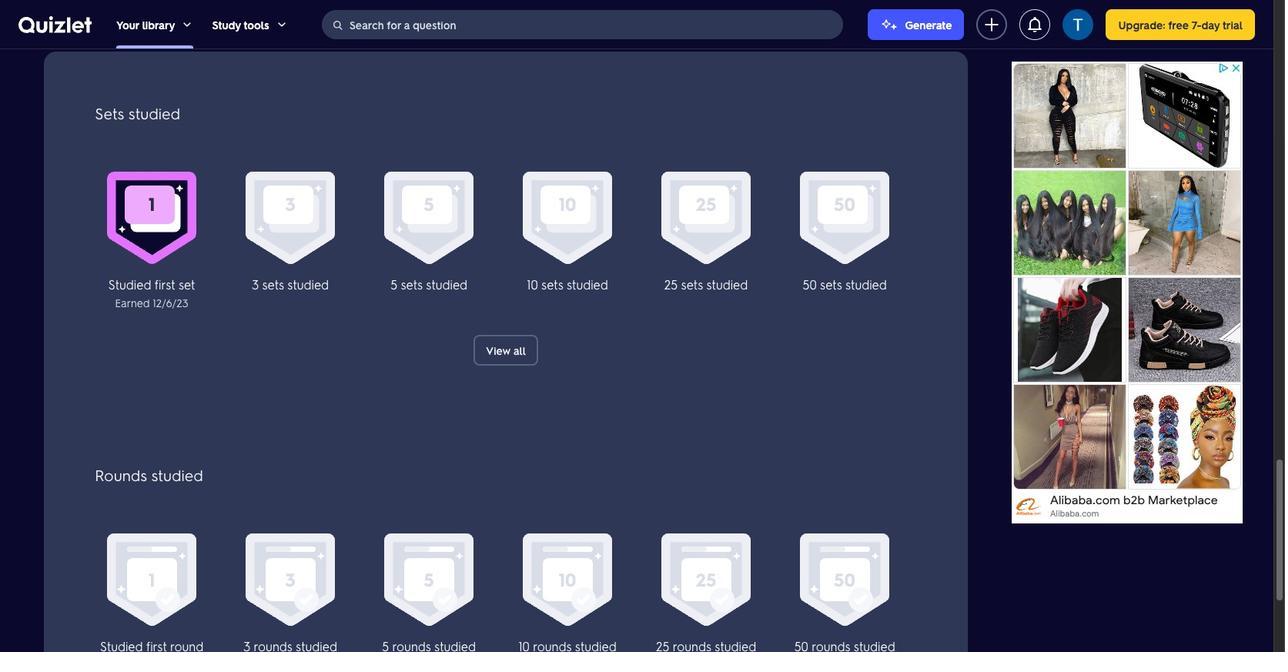 Task type: locate. For each thing, give the bounding box(es) containing it.
3 sets from the left
[[541, 276, 563, 293]]

1 quizlet image from the top
[[18, 15, 92, 33]]

25 sets studied
[[664, 276, 748, 293]]

1 vertical spatial 50
[[803, 276, 817, 293]]

Search field
[[322, 10, 843, 39]]

2 caret down image from the left
[[275, 18, 288, 30]]

view all
[[486, 343, 526, 357]]

sets down 5 sets studied image on the left of the page
[[401, 276, 423, 293]]

caret down image right tools
[[275, 18, 288, 30]]

5 sets from the left
[[820, 276, 842, 293]]

50
[[834, 192, 855, 216], [803, 276, 817, 293], [834, 568, 855, 591]]

50 for 50 sets studied image in the right top of the page
[[834, 192, 855, 216]]

None search field
[[322, 10, 844, 39]]

day
[[1202, 17, 1220, 31]]

1 vertical spatial 25
[[664, 276, 678, 293]]

sets
[[262, 276, 284, 293], [401, 276, 423, 293], [541, 276, 563, 293], [681, 276, 703, 293], [820, 276, 842, 293]]

caret down image for library
[[181, 18, 194, 30]]

studied for 3
[[287, 276, 329, 293]]

1 sets from the left
[[262, 276, 284, 293]]

sets down 25 sets studied image at right
[[681, 276, 703, 293]]

10 for 10 sets studied image
[[559, 192, 576, 216]]

0 vertical spatial 5
[[424, 192, 434, 216]]

10 for 10 rounds studied image
[[559, 568, 576, 591]]

generate
[[905, 17, 952, 31]]

0 horizontal spatial caret down image
[[181, 18, 194, 30]]

1 1 from the top
[[148, 192, 155, 216]]

sets down 50 sets studied image in the right top of the page
[[820, 276, 842, 293]]

sets for 5
[[401, 276, 423, 293]]

upgrade: free 7-day trial
[[1118, 17, 1243, 31]]

all
[[513, 343, 526, 357]]

4 sets from the left
[[681, 276, 703, 293]]

sets down 10 sets studied image
[[541, 276, 563, 293]]

studied down 50 sets studied image in the right top of the page
[[845, 276, 887, 293]]

5
[[424, 192, 434, 216], [390, 276, 397, 293], [424, 568, 434, 591]]

studied
[[108, 276, 151, 293]]

3
[[285, 192, 296, 216], [252, 276, 259, 293], [285, 568, 296, 591]]

studied right sets
[[128, 103, 180, 123]]

rounds studied
[[95, 465, 203, 485]]

1 vertical spatial 1
[[148, 568, 155, 591]]

caret down image inside study tools button
[[275, 18, 288, 30]]

caret down image inside your library button
[[181, 18, 194, 30]]

2 vertical spatial 10
[[559, 568, 576, 591]]

view all button
[[474, 335, 538, 366]]

caret down image
[[181, 18, 194, 30], [275, 18, 288, 30]]

studied
[[128, 103, 180, 123], [287, 276, 329, 293], [426, 276, 467, 293], [567, 276, 608, 293], [706, 276, 748, 293], [845, 276, 887, 293], [151, 465, 203, 485]]

caret down image right "library"
[[181, 18, 194, 30]]

your
[[116, 17, 139, 31]]

your library
[[116, 17, 175, 31]]

library
[[142, 17, 175, 31]]

2 vertical spatial 5
[[424, 568, 434, 591]]

25 for 25 rounds studied image
[[696, 568, 716, 591]]

10 sets studied
[[527, 276, 608, 293]]

0 vertical spatial 3
[[285, 192, 296, 216]]

1 vertical spatial 10
[[527, 276, 538, 293]]

50 sets studied image
[[788, 161, 902, 275]]

quizlet image
[[18, 15, 92, 33], [18, 16, 92, 33]]

1 horizontal spatial caret down image
[[275, 18, 288, 30]]

25
[[696, 192, 716, 216], [664, 276, 678, 293], [696, 568, 716, 591]]

studied down 5 sets studied image on the left of the page
[[426, 276, 467, 293]]

2 vertical spatial 3
[[285, 568, 296, 591]]

5 sets studied image
[[372, 161, 486, 275]]

rounds
[[95, 465, 147, 485]]

0 vertical spatial 10
[[559, 192, 576, 216]]

2 1 from the top
[[148, 568, 155, 591]]

studied down 25 sets studied image at right
[[706, 276, 748, 293]]

sets down 3 sets studied image
[[262, 276, 284, 293]]

1
[[148, 192, 155, 216], [148, 568, 155, 591]]

3 rounds studied image
[[233, 523, 347, 637]]

0 vertical spatial 25
[[696, 192, 716, 216]]

50 for 50 rounds studied image in the right of the page
[[834, 568, 855, 591]]

7-
[[1192, 17, 1202, 31]]

25 rounds studied image
[[649, 523, 763, 637]]

sparkle image
[[880, 15, 899, 33]]

1 vertical spatial 5
[[390, 276, 397, 293]]

10
[[559, 192, 576, 216], [527, 276, 538, 293], [559, 568, 576, 591]]

sets for 10
[[541, 276, 563, 293]]

studied first set earned 12/6/23
[[108, 276, 195, 310]]

0 vertical spatial 50
[[834, 192, 855, 216]]

2 vertical spatial 50
[[834, 568, 855, 591]]

studied for 50
[[845, 276, 887, 293]]

0 vertical spatial 1
[[148, 192, 155, 216]]

10 rounds studied image
[[511, 523, 625, 637]]

2 sets from the left
[[401, 276, 423, 293]]

3 sets studied
[[252, 276, 329, 293]]

3 for 3 sets studied image
[[285, 192, 296, 216]]

10 sets studied image
[[511, 161, 625, 275]]

1 for the studied first set image
[[148, 192, 155, 216]]

generate button
[[868, 9, 964, 40]]

2 vertical spatial 25
[[696, 568, 716, 591]]

upgrade:
[[1118, 17, 1165, 31]]

search image
[[332, 19, 344, 31]]

studied down 10 sets studied image
[[567, 276, 608, 293]]

advertisement region
[[1012, 62, 1243, 524]]

5 rounds studied image
[[372, 523, 486, 637]]

1 caret down image from the left
[[181, 18, 194, 30]]

study
[[212, 17, 241, 31]]

studied down 3 sets studied image
[[287, 276, 329, 293]]

5 sets studied
[[390, 276, 467, 293]]

2 quizlet image from the top
[[18, 16, 92, 33]]

trial
[[1223, 17, 1243, 31]]



Task type: vqa. For each thing, say whether or not it's contained in the screenshot.
soph honors chemistry midyear study g uide link
no



Task type: describe. For each thing, give the bounding box(es) containing it.
earned
[[115, 296, 150, 310]]

1 for studied first round image
[[148, 568, 155, 591]]

view
[[486, 343, 511, 357]]

5 for 5 rounds studied image
[[424, 568, 434, 591]]

sets studied
[[95, 103, 180, 123]]

studied right rounds in the bottom of the page
[[151, 465, 203, 485]]

5 for 5 sets studied image on the left of the page
[[424, 192, 434, 216]]

sets for 50
[[820, 276, 842, 293]]

first
[[154, 276, 175, 293]]

50 rounds studied image
[[788, 523, 902, 637]]

3 sets studied image
[[233, 161, 347, 275]]

lifetime
[[44, 18, 101, 39]]

study tools
[[212, 17, 269, 31]]

1 vertical spatial 3
[[252, 276, 259, 293]]

your library button
[[116, 0, 194, 49]]

25 sets studied image
[[649, 161, 763, 275]]

free
[[1168, 17, 1189, 31]]

caret down image for tools
[[275, 18, 288, 30]]

50 sets studied
[[803, 276, 887, 293]]

studied first set image
[[95, 161, 209, 275]]

studied first round image
[[95, 523, 209, 637]]

sets for 25
[[681, 276, 703, 293]]

set
[[179, 276, 195, 293]]

12/6/23
[[153, 296, 188, 310]]

create image
[[983, 15, 1001, 33]]

studied for 25
[[706, 276, 748, 293]]

25 for 25 sets studied image at right
[[696, 192, 716, 216]]

studied for 10
[[567, 276, 608, 293]]

studied for 5
[[426, 276, 467, 293]]

upgrade: free 7-day trial button
[[1106, 9, 1255, 40]]

3 for 3 rounds studied image
[[285, 568, 296, 591]]

Search text field
[[349, 10, 839, 39]]

sets for 3
[[262, 276, 284, 293]]

sets
[[95, 103, 124, 123]]

tools
[[244, 17, 269, 31]]

bell image
[[1026, 15, 1045, 33]]

study tools button
[[212, 0, 288, 49]]

profile picture image
[[1063, 9, 1094, 40]]



